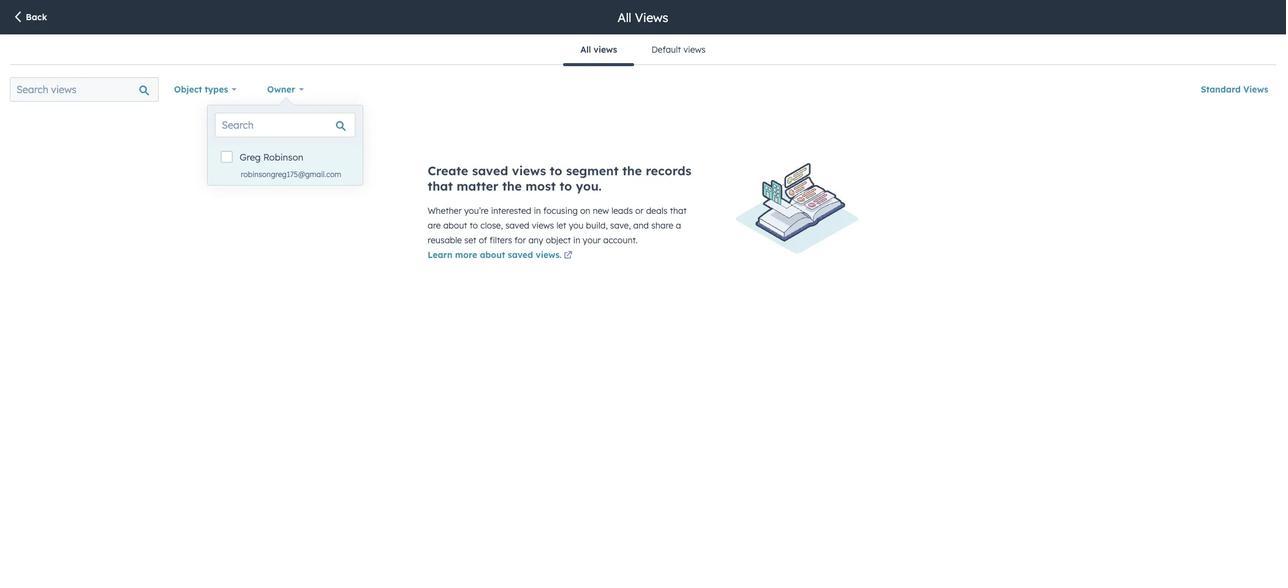 Task type: vqa. For each thing, say whether or not it's contained in the screenshot.
Default Views button
yes



Task type: locate. For each thing, give the bounding box(es) containing it.
Search views search field
[[10, 77, 159, 102]]

default views
[[652, 44, 706, 55]]

2 link opens in a new window image from the top
[[564, 251, 573, 260]]

saved up for
[[506, 220, 530, 231]]

0 horizontal spatial about
[[443, 220, 467, 231]]

views.
[[536, 249, 562, 260]]

types
[[205, 84, 228, 95]]

whether
[[428, 205, 462, 216]]

all inside page section element
[[618, 9, 632, 25]]

saved down for
[[508, 249, 533, 260]]

that up whether
[[428, 178, 453, 194]]

1 link opens in a new window image from the top
[[564, 249, 573, 264]]

back link
[[12, 11, 47, 25]]

the up interested
[[502, 178, 522, 194]]

in
[[534, 205, 541, 216], [573, 235, 581, 246]]

0 vertical spatial saved
[[472, 163, 508, 178]]

1 horizontal spatial the
[[623, 163, 642, 178]]

that up a
[[670, 205, 687, 216]]

Search search field
[[215, 113, 355, 137]]

link opens in a new window image inside learn more about saved views. link
[[564, 251, 573, 260]]

share
[[651, 220, 674, 231]]

you.
[[576, 178, 602, 194]]

create saved views to segment the records that matter the most to you.
[[428, 163, 692, 194]]

views up interested
[[512, 163, 546, 178]]

let
[[557, 220, 566, 231]]

1 horizontal spatial about
[[480, 249, 505, 260]]

1 vertical spatial about
[[480, 249, 505, 260]]

views up any
[[532, 220, 554, 231]]

the
[[623, 163, 642, 178], [502, 178, 522, 194]]

0 horizontal spatial that
[[428, 178, 453, 194]]

records
[[646, 163, 692, 178]]

most
[[526, 178, 556, 194]]

1 vertical spatial saved
[[506, 220, 530, 231]]

filters
[[490, 235, 512, 246]]

views for all views
[[635, 9, 669, 25]]

the left records
[[623, 163, 642, 178]]

set
[[464, 235, 477, 246]]

page section element
[[0, 0, 1286, 34]]

owner button
[[259, 77, 312, 102]]

about down filters
[[480, 249, 505, 260]]

close,
[[481, 220, 503, 231]]

to
[[550, 163, 562, 178], [560, 178, 572, 194], [470, 220, 478, 231]]

segment
[[566, 163, 619, 178]]

2 vertical spatial saved
[[508, 249, 533, 260]]

deals
[[646, 205, 668, 216]]

0 vertical spatial about
[[443, 220, 467, 231]]

all inside all views button
[[581, 44, 591, 55]]

link opens in a new window image
[[564, 249, 573, 264], [564, 251, 573, 260]]

views inside button
[[1244, 84, 1269, 95]]

saved inside whether you're interested in focusing on new leads or deals that are about to close, saved views let you build, save, and share a reusable set of filters for any object in your account.
[[506, 220, 530, 231]]

views inside 'create saved views to segment the records that matter the most to you.'
[[512, 163, 546, 178]]

1 vertical spatial all
[[581, 44, 591, 55]]

views
[[635, 9, 669, 25], [1244, 84, 1269, 95]]

account.
[[603, 235, 638, 246]]

about
[[443, 220, 467, 231], [480, 249, 505, 260]]

1 horizontal spatial in
[[573, 235, 581, 246]]

0 vertical spatial all
[[618, 9, 632, 25]]

0 horizontal spatial views
[[635, 9, 669, 25]]

greg robinson list box
[[208, 145, 363, 185]]

that
[[428, 178, 453, 194], [670, 205, 687, 216]]

views inside page section element
[[635, 9, 669, 25]]

views right standard
[[1244, 84, 1269, 95]]

0 horizontal spatial the
[[502, 178, 522, 194]]

views up default
[[635, 9, 669, 25]]

saved right create
[[472, 163, 508, 178]]

that inside whether you're interested in focusing on new leads or deals that are about to close, saved views let you build, save, and share a reusable set of filters for any object in your account.
[[670, 205, 687, 216]]

in left focusing
[[534, 205, 541, 216]]

1 horizontal spatial that
[[670, 205, 687, 216]]

in down you
[[573, 235, 581, 246]]

object types button
[[166, 77, 245, 102]]

saved inside 'create saved views to segment the records that matter the most to you.'
[[472, 163, 508, 178]]

0 horizontal spatial all
[[581, 44, 591, 55]]

of
[[479, 235, 487, 246]]

1 vertical spatial in
[[573, 235, 581, 246]]

back
[[26, 12, 47, 23]]

more
[[455, 249, 477, 260]]

all
[[618, 9, 632, 25], [581, 44, 591, 55]]

saved
[[472, 163, 508, 178], [506, 220, 530, 231], [508, 249, 533, 260]]

1 horizontal spatial all
[[618, 9, 632, 25]]

1 vertical spatial that
[[670, 205, 687, 216]]

navigation
[[563, 35, 723, 66]]

0 vertical spatial that
[[428, 178, 453, 194]]

standard views
[[1201, 84, 1269, 95]]

about up reusable
[[443, 220, 467, 231]]

you're
[[464, 205, 489, 216]]

views
[[594, 44, 617, 55], [684, 44, 706, 55], [512, 163, 546, 178], [532, 220, 554, 231]]

a
[[676, 220, 681, 231]]

matter
[[457, 178, 499, 194]]

1 vertical spatial views
[[1244, 84, 1269, 95]]

0 horizontal spatial in
[[534, 205, 541, 216]]

on
[[580, 205, 590, 216]]

0 vertical spatial views
[[635, 9, 669, 25]]

1 horizontal spatial views
[[1244, 84, 1269, 95]]

robinsongreg175@gmail.com
[[241, 170, 341, 179]]



Task type: describe. For each thing, give the bounding box(es) containing it.
for
[[515, 235, 526, 246]]

learn more about saved views.
[[428, 249, 562, 260]]

or
[[635, 205, 644, 216]]

learn
[[428, 249, 453, 260]]

default
[[652, 44, 681, 55]]

save,
[[610, 220, 631, 231]]

robinson
[[263, 151, 303, 163]]

and
[[633, 220, 649, 231]]

create
[[428, 163, 468, 178]]

whether you're interested in focusing on new leads or deals that are about to close, saved views let you build, save, and share a reusable set of filters for any object in your account.
[[428, 205, 687, 246]]

standard
[[1201, 84, 1241, 95]]

object
[[546, 235, 571, 246]]

object types
[[174, 84, 228, 95]]

0 vertical spatial in
[[534, 205, 541, 216]]

default views button
[[634, 35, 723, 64]]

new
[[593, 205, 609, 216]]

any
[[529, 235, 543, 246]]

all views
[[581, 44, 617, 55]]

leads
[[612, 205, 633, 216]]

reusable
[[428, 235, 462, 246]]

learn more about saved views. link
[[428, 249, 575, 264]]

views right default
[[684, 44, 706, 55]]

all for all views
[[581, 44, 591, 55]]

views for standard views
[[1244, 84, 1269, 95]]

owner
[[267, 84, 295, 95]]

greg robinson
[[240, 151, 303, 163]]

object
[[174, 84, 202, 95]]

navigation containing all views
[[563, 35, 723, 66]]

you
[[569, 220, 584, 231]]

to inside whether you're interested in focusing on new leads or deals that are about to close, saved views let you build, save, and share a reusable set of filters for any object in your account.
[[470, 220, 478, 231]]

greg
[[240, 151, 261, 163]]

all for all views
[[618, 9, 632, 25]]

interested
[[491, 205, 532, 216]]

all views
[[618, 9, 669, 25]]

focusing
[[543, 205, 578, 216]]

views inside whether you're interested in focusing on new leads or deals that are about to close, saved views let you build, save, and share a reusable set of filters for any object in your account.
[[532, 220, 554, 231]]

views down page section element
[[594, 44, 617, 55]]

all views button
[[563, 35, 634, 66]]

standard views button
[[1193, 77, 1277, 102]]

build,
[[586, 220, 608, 231]]

that inside 'create saved views to segment the records that matter the most to you.'
[[428, 178, 453, 194]]

your
[[583, 235, 601, 246]]

about inside whether you're interested in focusing on new leads or deals that are about to close, saved views let you build, save, and share a reusable set of filters for any object in your account.
[[443, 220, 467, 231]]

are
[[428, 220, 441, 231]]



